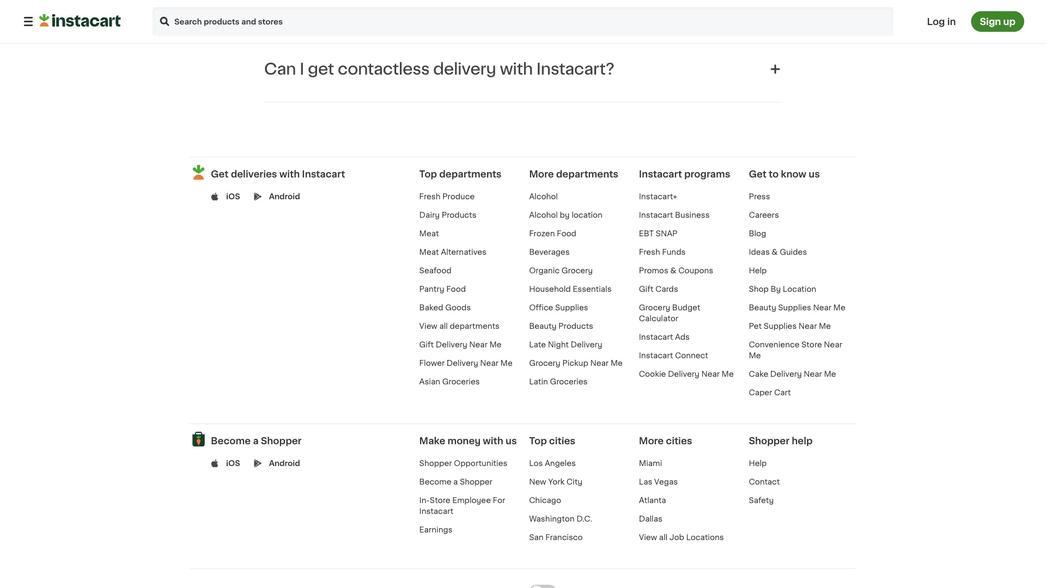 Task type: locate. For each thing, give the bounding box(es) containing it.
us for get to know us
[[809, 170, 821, 179]]

fresh funds
[[639, 248, 686, 256]]

android link
[[269, 191, 300, 202], [269, 458, 300, 469]]

instacart for instacart business
[[639, 211, 674, 219]]

near down the pet supplies near me link
[[825, 341, 843, 349]]

instacart business link
[[639, 211, 710, 219]]

grocery up household essentials link
[[562, 267, 593, 275]]

ideas
[[749, 248, 770, 256]]

get left deliveries
[[211, 170, 229, 179]]

0 horizontal spatial view
[[420, 323, 438, 330]]

latin
[[530, 378, 548, 386]]

food for frozen food
[[557, 230, 577, 238]]

with down search field
[[500, 61, 533, 76]]

delivery up grocery pickup near me
[[571, 341, 603, 349]]

grocery pickup near me link
[[530, 360, 623, 367]]

instacart for instacart ads
[[639, 334, 674, 341]]

can i get contactless delivery with instacart? button
[[264, 49, 782, 89]]

grocery up calculator
[[639, 304, 671, 312]]

departments
[[440, 170, 502, 179], [557, 170, 619, 179], [450, 323, 500, 330]]

funds
[[663, 248, 686, 256]]

1 alcohol from the top
[[530, 193, 558, 201]]

more for more departments
[[530, 170, 554, 179]]

food down alcohol by location
[[557, 230, 577, 238]]

0 vertical spatial us
[[809, 170, 821, 179]]

near up flower delivery near me link
[[470, 341, 488, 349]]

0 vertical spatial instacart shopper app logo image
[[190, 163, 208, 181]]

grocery inside grocery budget calculator
[[639, 304, 671, 312]]

& down funds
[[671, 267, 677, 275]]

1 ios app store logo image from the top
[[211, 193, 219, 201]]

instacart shopper app logo image for get
[[190, 163, 208, 181]]

1 vertical spatial android play store logo image
[[254, 460, 262, 468]]

instacart connect link
[[639, 352, 709, 360]]

0 horizontal spatial products
[[442, 211, 477, 219]]

instacart shopper app logo image for become
[[190, 431, 208, 449]]

programs
[[685, 170, 731, 179]]

1 horizontal spatial gift
[[639, 286, 654, 293]]

groceries down pickup
[[550, 378, 588, 386]]

1 vertical spatial with
[[280, 170, 300, 179]]

a
[[253, 437, 259, 446], [454, 479, 458, 486]]

near for beauty supplies near me
[[814, 304, 832, 312]]

1 vertical spatial beauty
[[530, 323, 557, 330]]

android play store logo image
[[254, 193, 262, 201], [254, 460, 262, 468]]

&
[[772, 248, 778, 256], [671, 267, 677, 275]]

alcohol link
[[530, 193, 558, 201]]

None search field
[[152, 6, 895, 37]]

1 android from the top
[[269, 193, 300, 201]]

me for beauty supplies near me
[[834, 304, 846, 312]]

2 ios link from the top
[[226, 458, 240, 469]]

2 android link from the top
[[269, 458, 300, 469]]

delivery for get
[[771, 371, 802, 378]]

1 horizontal spatial us
[[809, 170, 821, 179]]

cities up vegas
[[666, 437, 693, 446]]

2 meat from the top
[[420, 248, 439, 256]]

1 vertical spatial food
[[447, 286, 466, 293]]

1 horizontal spatial beauty
[[749, 304, 777, 312]]

store inside convenience store near me
[[802, 341, 823, 349]]

me for gift delivery near me
[[490, 341, 502, 349]]

1 android link from the top
[[269, 191, 300, 202]]

supplies down household essentials
[[556, 304, 589, 312]]

0 vertical spatial alcohol
[[530, 193, 558, 201]]

location
[[572, 211, 603, 219]]

meat down "dairy"
[[420, 230, 439, 238]]

san francisco
[[530, 534, 583, 542]]

1 vertical spatial us
[[506, 437, 517, 446]]

fresh up "dairy"
[[420, 193, 441, 201]]

help up the shop on the top of the page
[[749, 267, 767, 275]]

atlanta link
[[639, 497, 667, 505]]

0 vertical spatial help
[[749, 267, 767, 275]]

2 android from the top
[[269, 460, 300, 468]]

1 cities from the left
[[550, 437, 576, 446]]

fresh down 'ebt'
[[639, 248, 661, 256]]

me for convenience store near me
[[749, 352, 761, 360]]

0 vertical spatial products
[[442, 211, 477, 219]]

1 horizontal spatial more
[[639, 437, 664, 446]]

2 groceries from the left
[[550, 378, 588, 386]]

1 horizontal spatial products
[[559, 323, 594, 330]]

view down 'baked' at the left
[[420, 323, 438, 330]]

2 get from the left
[[749, 170, 767, 179]]

1 vertical spatial grocery
[[639, 304, 671, 312]]

store for in-
[[430, 497, 451, 505]]

1 vertical spatial instacart shopper app logo image
[[190, 431, 208, 449]]

1 vertical spatial &
[[671, 267, 677, 275]]

1 vertical spatial a
[[454, 479, 458, 486]]

food up goods
[[447, 286, 466, 293]]

1 horizontal spatial fresh
[[639, 248, 661, 256]]

1 vertical spatial android link
[[269, 458, 300, 469]]

ios link for get
[[226, 191, 240, 202]]

0 horizontal spatial become
[[211, 437, 251, 446]]

us up opportunities
[[506, 437, 517, 446]]

1 android play store logo image from the top
[[254, 193, 262, 201]]

2 horizontal spatial grocery
[[639, 304, 671, 312]]

open main menu image
[[22, 15, 35, 28]]

1 horizontal spatial food
[[557, 230, 577, 238]]

0 horizontal spatial us
[[506, 437, 517, 446]]

near right pickup
[[591, 360, 609, 367]]

contactless
[[338, 61, 430, 76]]

0 vertical spatial ios
[[226, 193, 240, 201]]

get
[[211, 170, 229, 179], [749, 170, 767, 179]]

instacart ads link
[[639, 334, 690, 341]]

near for pet supplies near me
[[799, 323, 818, 330]]

beauty down office
[[530, 323, 557, 330]]

pet supplies near me link
[[749, 323, 832, 330]]

1 help link from the top
[[749, 267, 767, 275]]

help link up contact
[[749, 460, 767, 468]]

with for make money with us
[[483, 437, 504, 446]]

produce
[[443, 193, 475, 201]]

2 vertical spatial with
[[483, 437, 504, 446]]

ebt snap link
[[639, 230, 678, 238]]

groceries down flower delivery near me link
[[443, 378, 480, 386]]

0 vertical spatial view
[[420, 323, 438, 330]]

1 horizontal spatial store
[[802, 341, 823, 349]]

with up opportunities
[[483, 437, 504, 446]]

gift
[[639, 286, 654, 293], [420, 341, 434, 349]]

instacart ads
[[639, 334, 690, 341]]

2 android play store logo image from the top
[[254, 460, 262, 468]]

top for top cities
[[530, 437, 547, 446]]

supplies
[[556, 304, 589, 312], [779, 304, 812, 312], [764, 323, 797, 330]]

cities up angeles
[[550, 437, 576, 446]]

1 horizontal spatial all
[[659, 534, 668, 542]]

near down 'location'
[[814, 304, 832, 312]]

night
[[548, 341, 569, 349]]

0 horizontal spatial more
[[530, 170, 554, 179]]

1 vertical spatial ios
[[226, 460, 240, 468]]

gift down the promos
[[639, 286, 654, 293]]

frozen food link
[[530, 230, 577, 238]]

coupons
[[679, 267, 714, 275]]

1 vertical spatial gift
[[420, 341, 434, 349]]

instacart shopper app logo image
[[190, 163, 208, 181], [190, 431, 208, 449]]

up
[[1004, 17, 1016, 26]]

1 horizontal spatial a
[[454, 479, 458, 486]]

view for view all departments
[[420, 323, 438, 330]]

1 ios from the top
[[226, 193, 240, 201]]

0 vertical spatial fresh
[[420, 193, 441, 201]]

0 horizontal spatial gift
[[420, 341, 434, 349]]

& for ideas
[[772, 248, 778, 256]]

by
[[771, 286, 781, 293]]

android play store logo image for a
[[254, 460, 262, 468]]

washington d.c.
[[530, 516, 593, 523]]

departments for top departments
[[440, 170, 502, 179]]

0 vertical spatial become
[[211, 437, 251, 446]]

1 horizontal spatial &
[[772, 248, 778, 256]]

las vegas link
[[639, 479, 678, 486]]

1 vertical spatial view
[[639, 534, 658, 542]]

0 vertical spatial gift
[[639, 286, 654, 293]]

alcohol for alcohol by location
[[530, 211, 558, 219]]

products up late night delivery on the bottom right
[[559, 323, 594, 330]]

beauty down the shop on the top of the page
[[749, 304, 777, 312]]

dairy products link
[[420, 211, 477, 219]]

more up miami
[[639, 437, 664, 446]]

cake delivery near me link
[[749, 371, 837, 378]]

1 vertical spatial ios app store logo image
[[211, 460, 219, 468]]

beverages
[[530, 248, 570, 256]]

help link up the shop on the top of the page
[[749, 267, 767, 275]]

budget
[[673, 304, 701, 312]]

1 vertical spatial help link
[[749, 460, 767, 468]]

1 vertical spatial android
[[269, 460, 300, 468]]

gift up flower at the left of page
[[420, 341, 434, 349]]

1 vertical spatial fresh
[[639, 248, 661, 256]]

0 horizontal spatial fresh
[[420, 193, 441, 201]]

1 vertical spatial become a shopper
[[420, 479, 493, 486]]

grocery up latin
[[530, 360, 561, 367]]

1 meat from the top
[[420, 230, 439, 238]]

supplies up pet supplies near me
[[779, 304, 812, 312]]

products
[[442, 211, 477, 219], [559, 323, 594, 330]]

near down connect
[[702, 371, 720, 378]]

meat
[[420, 230, 439, 238], [420, 248, 439, 256]]

2 help from the top
[[749, 460, 767, 468]]

supplies for to
[[779, 304, 812, 312]]

0 horizontal spatial a
[[253, 437, 259, 446]]

1 vertical spatial all
[[659, 534, 668, 542]]

1 horizontal spatial get
[[749, 170, 767, 179]]

0 vertical spatial more
[[530, 170, 554, 179]]

0 horizontal spatial all
[[440, 323, 448, 330]]

office supplies
[[530, 304, 589, 312]]

android link for shopper
[[269, 458, 300, 469]]

1 horizontal spatial top
[[530, 437, 547, 446]]

sign up button
[[972, 11, 1025, 32]]

departments up produce
[[440, 170, 502, 179]]

help
[[749, 267, 767, 275], [749, 460, 767, 468]]

0 vertical spatial &
[[772, 248, 778, 256]]

departments up gift delivery near me
[[450, 323, 500, 330]]

instacart home image
[[39, 14, 121, 27]]

ios for get
[[226, 193, 240, 201]]

0 vertical spatial help link
[[749, 267, 767, 275]]

near down beauty supplies near me link
[[799, 323, 818, 330]]

safety
[[749, 497, 774, 505]]

top up los
[[530, 437, 547, 446]]

1 get from the left
[[211, 170, 229, 179]]

1 vertical spatial ios link
[[226, 458, 240, 469]]

shop by location link
[[749, 286, 817, 293]]

0 vertical spatial become a shopper
[[211, 437, 302, 446]]

asian
[[420, 378, 441, 386]]

near down convenience store near me
[[804, 371, 823, 378]]

delivery down gift delivery near me
[[447, 360, 479, 367]]

meat for meat alternatives
[[420, 248, 439, 256]]

0 horizontal spatial store
[[430, 497, 451, 505]]

me for cookie delivery near me
[[722, 371, 734, 378]]

careers link
[[749, 211, 780, 219]]

cart
[[775, 389, 791, 397]]

guides
[[780, 248, 808, 256]]

0 vertical spatial ios link
[[226, 191, 240, 202]]

shop
[[749, 286, 769, 293]]

us right know
[[809, 170, 821, 179]]

washington d.c. link
[[530, 516, 593, 523]]

alcohol
[[530, 193, 558, 201], [530, 211, 558, 219]]

with inside dropdown button
[[500, 61, 533, 76]]

los angeles
[[530, 460, 576, 468]]

flower delivery near me link
[[420, 360, 513, 367]]

1 vertical spatial top
[[530, 437, 547, 446]]

all for job
[[659, 534, 668, 542]]

help up contact
[[749, 460, 767, 468]]

fresh for fresh produce
[[420, 193, 441, 201]]

1 ios link from the top
[[226, 191, 240, 202]]

2 ios app store logo image from the top
[[211, 460, 219, 468]]

1 vertical spatial products
[[559, 323, 594, 330]]

0 vertical spatial ios app store logo image
[[211, 193, 219, 201]]

0 horizontal spatial &
[[671, 267, 677, 275]]

0 horizontal spatial become a shopper
[[211, 437, 302, 446]]

0 horizontal spatial get
[[211, 170, 229, 179]]

1 horizontal spatial cities
[[666, 437, 693, 446]]

1 help from the top
[[749, 267, 767, 275]]

0 horizontal spatial food
[[447, 286, 466, 293]]

0 vertical spatial store
[[802, 341, 823, 349]]

0 horizontal spatial groceries
[[443, 378, 480, 386]]

view
[[420, 323, 438, 330], [639, 534, 658, 542]]

1 vertical spatial more
[[639, 437, 664, 446]]

1 horizontal spatial view
[[639, 534, 658, 542]]

baked
[[420, 304, 444, 312]]

near inside convenience store near me
[[825, 341, 843, 349]]

earnings
[[420, 527, 453, 534]]

near for cake delivery near me
[[804, 371, 823, 378]]

0 horizontal spatial grocery
[[530, 360, 561, 367]]

1 vertical spatial store
[[430, 497, 451, 505]]

departments up location
[[557, 170, 619, 179]]

caper cart link
[[749, 389, 791, 397]]

grocery for grocery budget calculator
[[639, 304, 671, 312]]

& right the ideas
[[772, 248, 778, 256]]

ios app store logo image
[[211, 193, 219, 201], [211, 460, 219, 468]]

0 horizontal spatial top
[[420, 170, 437, 179]]

with for get deliveries with instacart
[[280, 170, 300, 179]]

0 vertical spatial meat
[[420, 230, 439, 238]]

promos & coupons link
[[639, 267, 714, 275]]

2 alcohol from the top
[[530, 211, 558, 219]]

get left the "to"
[[749, 170, 767, 179]]

view down "dallas"
[[639, 534, 658, 542]]

1 instacart shopper app logo image from the top
[[190, 163, 208, 181]]

instacart?
[[537, 61, 615, 76]]

d.c.
[[577, 516, 593, 523]]

chicago link
[[530, 497, 562, 505]]

2 instacart shopper app logo image from the top
[[190, 431, 208, 449]]

all down baked goods
[[440, 323, 448, 330]]

become a shopper link
[[420, 479, 493, 486]]

seafood link
[[420, 267, 452, 275]]

2 vertical spatial grocery
[[530, 360, 561, 367]]

by
[[560, 211, 570, 219]]

with right deliveries
[[280, 170, 300, 179]]

employee
[[453, 497, 491, 505]]

supplies up the convenience at the right
[[764, 323, 797, 330]]

instacart programs
[[639, 170, 731, 179]]

all left job
[[659, 534, 668, 542]]

2 ios from the top
[[226, 460, 240, 468]]

store inside in-store employee for instacart
[[430, 497, 451, 505]]

0 vertical spatial beauty
[[749, 304, 777, 312]]

1 vertical spatial alcohol
[[530, 211, 558, 219]]

groceries for more
[[550, 378, 588, 386]]

0 vertical spatial android
[[269, 193, 300, 201]]

0 vertical spatial android link
[[269, 191, 300, 202]]

0 horizontal spatial beauty
[[530, 323, 557, 330]]

0 vertical spatial top
[[420, 170, 437, 179]]

products down produce
[[442, 211, 477, 219]]

delivery up cart
[[771, 371, 802, 378]]

0 vertical spatial a
[[253, 437, 259, 446]]

instacart for instacart programs
[[639, 170, 683, 179]]

0 horizontal spatial cities
[[550, 437, 576, 446]]

store down become a shopper link
[[430, 497, 451, 505]]

alcohol down alcohol 'link'
[[530, 211, 558, 219]]

1 horizontal spatial grocery
[[562, 267, 593, 275]]

1 vertical spatial help
[[749, 460, 767, 468]]

near down gift delivery near me
[[481, 360, 499, 367]]

francisco
[[546, 534, 583, 542]]

0 vertical spatial all
[[440, 323, 448, 330]]

2 cities from the left
[[666, 437, 693, 446]]

store down the pet supplies near me link
[[802, 341, 823, 349]]

0 vertical spatial with
[[500, 61, 533, 76]]

1 horizontal spatial groceries
[[550, 378, 588, 386]]

press
[[749, 193, 771, 201]]

miami link
[[639, 460, 663, 468]]

1 vertical spatial meat
[[420, 248, 439, 256]]

all
[[440, 323, 448, 330], [659, 534, 668, 542]]

0 vertical spatial food
[[557, 230, 577, 238]]

1 groceries from the left
[[443, 378, 480, 386]]

me for cake delivery near me
[[825, 371, 837, 378]]

view for view all job locations
[[639, 534, 658, 542]]

fresh for fresh funds
[[639, 248, 661, 256]]

atlanta
[[639, 497, 667, 505]]

food
[[557, 230, 577, 238], [447, 286, 466, 293]]

latin groceries
[[530, 378, 588, 386]]

0 vertical spatial android play store logo image
[[254, 193, 262, 201]]

convenience store near me link
[[749, 341, 843, 360]]

meat down meat link
[[420, 248, 439, 256]]

android play store logo image for deliveries
[[254, 193, 262, 201]]

delivery down connect
[[668, 371, 700, 378]]

alcohol up alcohol by location
[[530, 193, 558, 201]]

york
[[549, 479, 565, 486]]

organic grocery
[[530, 267, 593, 275]]

top up fresh produce link
[[420, 170, 437, 179]]

me inside convenience store near me
[[749, 352, 761, 360]]

more up alcohol 'link'
[[530, 170, 554, 179]]

ads
[[675, 334, 690, 341]]

ios app store logo image for get deliveries with instacart
[[211, 193, 219, 201]]

1 vertical spatial become
[[420, 479, 452, 486]]



Task type: describe. For each thing, give the bounding box(es) containing it.
near for cookie delivery near me
[[702, 371, 720, 378]]

near for gift delivery near me
[[470, 341, 488, 349]]

cards
[[656, 286, 679, 293]]

careers
[[749, 211, 780, 219]]

0 vertical spatial grocery
[[562, 267, 593, 275]]

promos & coupons
[[639, 267, 714, 275]]

business
[[675, 211, 710, 219]]

store for convenience
[[802, 341, 823, 349]]

1 horizontal spatial become a shopper
[[420, 479, 493, 486]]

know
[[781, 170, 807, 179]]

beverages link
[[530, 248, 570, 256]]

in-
[[420, 497, 430, 505]]

android for shopper
[[269, 460, 300, 468]]

miami
[[639, 460, 663, 468]]

opportunities
[[454, 460, 508, 468]]

grocery for grocery pickup near me
[[530, 360, 561, 367]]

earnings link
[[420, 527, 453, 534]]

us for make money with us
[[506, 437, 517, 446]]

1 horizontal spatial become
[[420, 479, 452, 486]]

caper
[[749, 389, 773, 397]]

get
[[308, 61, 334, 76]]

washington
[[530, 516, 575, 523]]

las vegas
[[639, 479, 678, 486]]

more for more cities
[[639, 437, 664, 446]]

near for convenience store near me
[[825, 341, 843, 349]]

to
[[769, 170, 779, 179]]

in-store employee for instacart link
[[420, 497, 506, 516]]

beauty for beauty supplies near me
[[749, 304, 777, 312]]

cake
[[749, 371, 769, 378]]

Search field
[[152, 6, 895, 37]]

cities for top cities
[[550, 437, 576, 446]]

dairy
[[420, 211, 440, 219]]

food for pantry food
[[447, 286, 466, 293]]

gift delivery near me
[[420, 341, 502, 349]]

i
[[300, 61, 304, 76]]

groceries for top
[[443, 378, 480, 386]]

products for beauty products
[[559, 323, 594, 330]]

android for with
[[269, 193, 300, 201]]

cities for more cities
[[666, 437, 693, 446]]

me for pet supplies near me
[[819, 323, 832, 330]]

alcohol by location
[[530, 211, 603, 219]]

caper cart
[[749, 389, 791, 397]]

sign
[[981, 17, 1002, 26]]

help for first help link from the bottom
[[749, 460, 767, 468]]

beauty products
[[530, 323, 594, 330]]

pantry food
[[420, 286, 466, 293]]

can
[[264, 61, 296, 76]]

meat link
[[420, 230, 439, 238]]

shopper opportunities
[[420, 460, 508, 468]]

deliveries
[[231, 170, 277, 179]]

for
[[493, 497, 506, 505]]

las
[[639, 479, 653, 486]]

flower
[[420, 360, 445, 367]]

pet
[[749, 323, 762, 330]]

departments for more departments
[[557, 170, 619, 179]]

gift delivery near me link
[[420, 341, 502, 349]]

ios link for become
[[226, 458, 240, 469]]

get for get deliveries with instacart
[[211, 170, 229, 179]]

household
[[530, 286, 571, 293]]

supplies for departments
[[556, 304, 589, 312]]

in
[[948, 17, 957, 26]]

new york city link
[[530, 479, 583, 486]]

safety link
[[749, 497, 774, 505]]

connect
[[675, 352, 709, 360]]

android link for with
[[269, 191, 300, 202]]

baked goods link
[[420, 304, 471, 312]]

cookie delivery near me
[[639, 371, 734, 378]]

locations
[[687, 534, 724, 542]]

chicago
[[530, 497, 562, 505]]

essentials
[[573, 286, 612, 293]]

gift for gift delivery near me
[[420, 341, 434, 349]]

get deliveries with instacart
[[211, 170, 345, 179]]

all for departments
[[440, 323, 448, 330]]

make
[[420, 437, 446, 446]]

instacart business
[[639, 211, 710, 219]]

san francisco link
[[530, 534, 583, 542]]

top for top departments
[[420, 170, 437, 179]]

near for flower delivery near me
[[481, 360, 499, 367]]

view all departments link
[[420, 323, 500, 330]]

office supplies link
[[530, 304, 589, 312]]

promos
[[639, 267, 669, 275]]

instacart connect
[[639, 352, 709, 360]]

gift cards
[[639, 286, 679, 293]]

instacart inside in-store employee for instacart
[[420, 508, 454, 516]]

delivery for instacart
[[668, 371, 700, 378]]

flower delivery near me
[[420, 360, 513, 367]]

log
[[928, 17, 946, 26]]

snap
[[656, 230, 678, 238]]

& for promos
[[671, 267, 677, 275]]

beauty supplies near me link
[[749, 304, 846, 312]]

asian groceries link
[[420, 378, 480, 386]]

help
[[792, 437, 813, 446]]

ebt snap
[[639, 230, 678, 238]]

ebt
[[639, 230, 654, 238]]

goods
[[446, 304, 471, 312]]

beauty for beauty products
[[530, 323, 557, 330]]

pickup
[[563, 360, 589, 367]]

location
[[783, 286, 817, 293]]

instacart+
[[639, 193, 678, 201]]

delivery for top
[[447, 360, 479, 367]]

2 help link from the top
[[749, 460, 767, 468]]

blog
[[749, 230, 767, 238]]

beauty supplies near me
[[749, 304, 846, 312]]

cookie delivery near me link
[[639, 371, 734, 378]]

grocery pickup near me
[[530, 360, 623, 367]]

cake delivery near me
[[749, 371, 837, 378]]

meat alternatives link
[[420, 248, 487, 256]]

pantry food link
[[420, 286, 466, 293]]

new york city
[[530, 479, 583, 486]]

me for flower delivery near me
[[501, 360, 513, 367]]

late
[[530, 341, 546, 349]]

get for get to know us
[[749, 170, 767, 179]]

contact
[[749, 479, 780, 486]]

view all departments
[[420, 323, 500, 330]]

ios app store logo image for become a shopper
[[211, 460, 219, 468]]

alcohol for alcohol 'link'
[[530, 193, 558, 201]]

near for grocery pickup near me
[[591, 360, 609, 367]]

ios for become
[[226, 460, 240, 468]]

late night delivery
[[530, 341, 603, 349]]

help for 2nd help link from the bottom of the page
[[749, 267, 767, 275]]

instacart for instacart connect
[[639, 352, 674, 360]]

me for grocery pickup near me
[[611, 360, 623, 367]]

asian groceries
[[420, 378, 480, 386]]

baked goods
[[420, 304, 471, 312]]

meat for meat link
[[420, 230, 439, 238]]

dairy products
[[420, 211, 477, 219]]

dallas link
[[639, 516, 663, 523]]

delivery down view all departments
[[436, 341, 468, 349]]

los angeles link
[[530, 460, 576, 468]]

gift for gift cards
[[639, 286, 654, 293]]

products for dairy products
[[442, 211, 477, 219]]



Task type: vqa. For each thing, say whether or not it's contained in the screenshot.
View for View all Job Locations
yes



